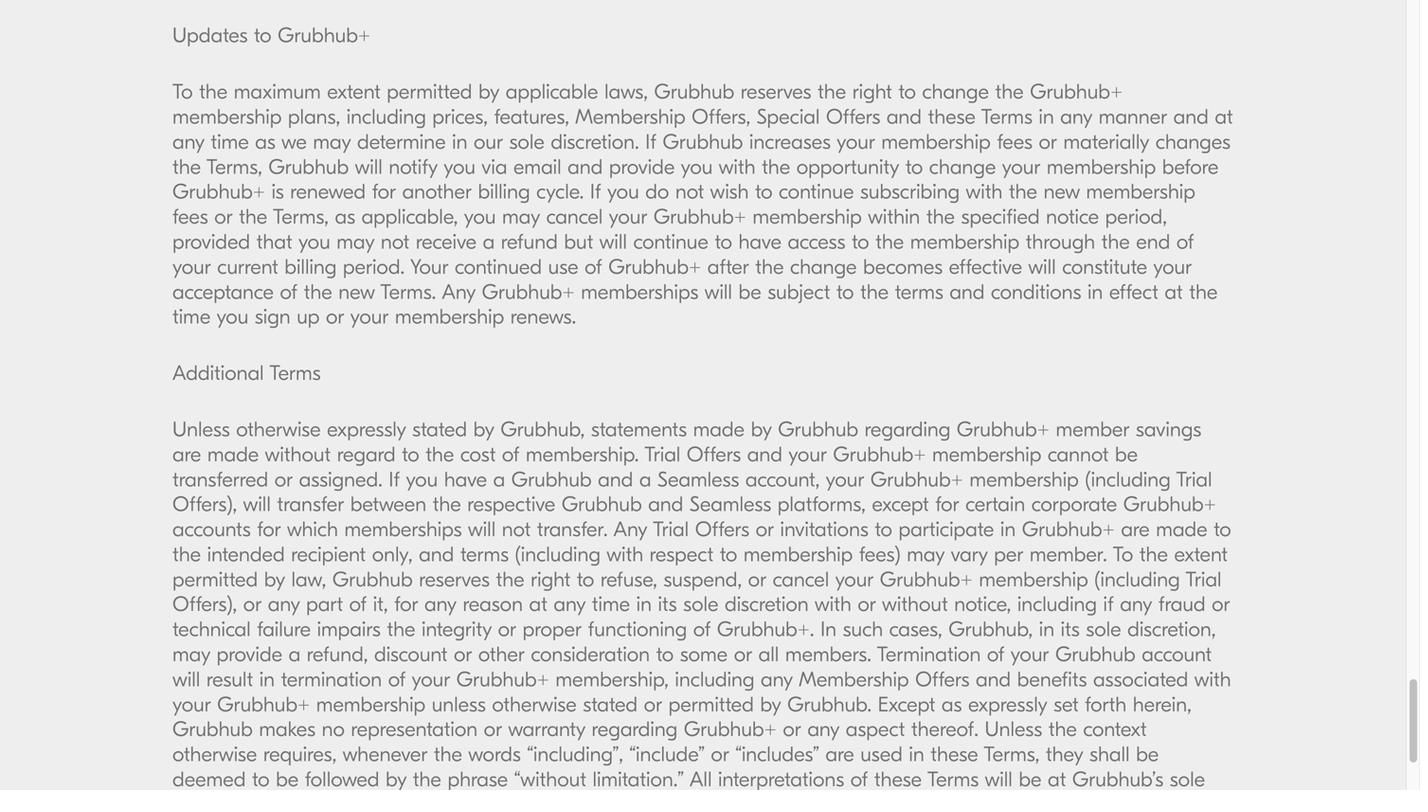 Task type: describe. For each thing, give the bounding box(es) containing it.
1 vertical spatial expressly
[[968, 692, 1047, 717]]

grubhub up account,
[[778, 417, 858, 441]]

0 horizontal spatial as
[[255, 130, 275, 154]]

1 vertical spatial these
[[931, 742, 978, 767]]

they
[[1046, 742, 1083, 767]]

trial up 'respect'
[[653, 517, 689, 541]]

2 vertical spatial change
[[790, 255, 857, 279]]

0 vertical spatial its
[[658, 592, 677, 616]]

2 offers), from the top
[[172, 592, 237, 616]]

current
[[217, 255, 278, 279]]

your up specified
[[1002, 155, 1040, 179]]

only,
[[372, 542, 413, 566]]

terms inside to the maximum extent permitted by applicable laws, grubhub reserves the right to change the grubhub+ membership plans, including prices, features, membership offers, special offers and these terms in any manner and at any time as we may determine in our sole discretion. if grubhub increases your membership fees or materially changes the terms, grubhub will notify you via email and provide you with the opportunity to change your membership before grubhub+ is renewed for another billing cycle. if you do not wish to continue subscribing with the new membership fees or the terms, as applicable, you may cancel your grubhub+ membership within the specified notice period, provided that you may not receive a refund but will continue to have access to the membership through the end of your current billing period. your continued use of grubhub+ after the change becomes effective will constitute your acceptance of the new terms. any grubhub+ memberships will be subject to the terms and conditions in effect at the time you sign up or your membership renews.
[[981, 105, 1033, 129]]

if inside 'unless otherwise expressly stated by grubhub, statements made by grubhub regarding grubhub+ member savings are made without regard to the cost of membership. trial offers and your grubhub+ membership cannot be transferred or assigned. if you have a grubhub and a seamless account, your grubhub+ membership (including trial offers), will transfer between the respective grubhub and seamless platforms, except for certain corporate grubhub+ accounts for which memberships will not transfer. any trial offers or invitations to participate in grubhub+ are made to the intended recipient only, and terms (including with respect to membership fees) may vary per member. to the extent permitted by law, grubhub reserves the right to refuse, suspend, or cancel your grubhub+ membership (including trial offers), or any part of it, for any reason at any time in its sole discretion with or without notice, including if any fraud or technical failure impairs the integrity or proper functioning of grubhub+. in such cases, grubhub, in its sole discretion, may provide a refund, discount or other consideration to some or all members. termination of your grubhub account will result in termination of your grubhub+ membership, including any membership offers and benefits associated with your grubhub+ membership unless otherwise stated or permitted by grubhub. except as expressly set forth herein, grubhub makes no representation or warranty regarding grubhub+ or any aspect thereof. unless the context otherwise requires, whenever the words "including", "include" or "includes" are used in these terms, they shall be deemed to be followed by the phrase "without limitation." all interpretations of these terms will be at'
[[389, 467, 400, 491]]

recipient
[[291, 542, 366, 566]]

2 vertical spatial otherwise
[[172, 742, 257, 767]]

you up the wish
[[681, 155, 713, 179]]

functioning
[[588, 617, 687, 641]]

your down discount
[[412, 667, 450, 692]]

0 horizontal spatial expressly
[[327, 417, 406, 441]]

set
[[1054, 692, 1079, 717]]

context
[[1083, 717, 1147, 742]]

changes
[[1155, 130, 1231, 154]]

applicable
[[506, 80, 598, 104]]

1 vertical spatial regarding
[[592, 717, 678, 742]]

membership.
[[526, 442, 639, 466]]

accounts
[[172, 517, 251, 541]]

1 vertical spatial sole
[[683, 592, 719, 616]]

account
[[1142, 642, 1212, 667]]

for inside to the maximum extent permitted by applicable laws, grubhub reserves the right to change the grubhub+ membership plans, including prices, features, membership offers, special offers and these terms in any manner and at any time as we may determine in our sole discretion. if grubhub increases your membership fees or materially changes the terms, grubhub will notify you via email and provide you with the opportunity to change your membership before grubhub+ is renewed for another billing cycle. if you do not wish to continue subscribing with the new membership fees or the terms, as applicable, you may cancel your grubhub+ membership within the specified notice period, provided that you may not receive a refund but will continue to have access to the membership through the end of your current billing period. your continued use of grubhub+ after the change becomes effective will constitute your acceptance of the new terms. any grubhub+ memberships will be subject to the terms and conditions in effect at the time you sign up or your membership renews.
[[372, 180, 396, 204]]

0 vertical spatial if
[[645, 130, 656, 154]]

or up transfer
[[274, 467, 293, 491]]

special
[[757, 105, 820, 129]]

1 vertical spatial terms,
[[273, 205, 329, 229]]

renews.
[[510, 305, 576, 329]]

your up benefits
[[1011, 642, 1049, 667]]

of right cost
[[502, 442, 520, 466]]

of left it,
[[349, 592, 367, 616]]

do
[[645, 180, 669, 204]]

discretion.
[[551, 130, 639, 154]]

respect
[[650, 542, 714, 566]]

but
[[564, 230, 593, 254]]

a up respective on the bottom left of the page
[[493, 467, 505, 491]]

be inside to the maximum extent permitted by applicable laws, grubhub reserves the right to change the grubhub+ membership plans, including prices, features, membership offers, special offers and these terms in any manner and at any time as we may determine in our sole discretion. if grubhub increases your membership fees or materially changes the terms, grubhub will notify you via email and provide you with the opportunity to change your membership before grubhub+ is renewed for another billing cycle. if you do not wish to continue subscribing with the new membership fees or the terms, as applicable, you may cancel your grubhub+ membership within the specified notice period, provided that you may not receive a refund but will continue to have access to the membership through the end of your current billing period. your continued use of grubhub+ after the change becomes effective will constitute your acceptance of the new terms. any grubhub+ memberships will be subject to the terms and conditions in effect at the time you sign up or your membership renews.
[[738, 280, 761, 304]]

your down end
[[1153, 255, 1192, 279]]

certain
[[965, 492, 1025, 516]]

our
[[474, 130, 503, 154]]

"includes"
[[735, 742, 819, 767]]

your down terms.
[[350, 305, 389, 329]]

any inside 'unless otherwise expressly stated by grubhub, statements made by grubhub regarding grubhub+ member savings are made without regard to the cost of membership. trial offers and your grubhub+ membership cannot be transferred or assigned. if you have a grubhub and a seamless account, your grubhub+ membership (including trial offers), will transfer between the respective grubhub and seamless platforms, except for certain corporate grubhub+ accounts for which memberships will not transfer. any trial offers or invitations to participate in grubhub+ are made to the intended recipient only, and terms (including with respect to membership fees) may vary per member. to the extent permitted by law, grubhub reserves the right to refuse, suspend, or cancel your grubhub+ membership (including trial offers), or any part of it, for any reason at any time in its sole discretion with or without notice, including if any fraud or technical failure impairs the integrity or proper functioning of grubhub+. in such cases, grubhub, in its sole discretion, may provide a refund, discount or other consideration to some or all members. termination of your grubhub account will result in termination of your grubhub+ membership, including any membership offers and benefits associated with your grubhub+ membership unless otherwise stated or permitted by grubhub. except as expressly set forth herein, grubhub makes no representation or warranty regarding grubhub+ or any aspect thereof. unless the context otherwise requires, whenever the words "including", "include" or "includes" are used in these terms, they shall be deemed to be followed by the phrase "without limitation." all interpretations of these terms will be at'
[[613, 517, 647, 541]]

may down 'plans,' at the left of page
[[313, 130, 351, 154]]

1 horizontal spatial grubhub,
[[949, 617, 1033, 641]]

of up some
[[693, 617, 711, 641]]

with up refuse, on the left bottom of the page
[[606, 542, 643, 566]]

cancel inside 'unless otherwise expressly stated by grubhub, statements made by grubhub regarding grubhub+ member savings are made without regard to the cost of membership. trial offers and your grubhub+ membership cannot be transferred or assigned. if you have a grubhub and a seamless account, your grubhub+ membership (including trial offers), will transfer between the respective grubhub and seamless platforms, except for certain corporate grubhub+ accounts for which memberships will not transfer. any trial offers or invitations to participate in grubhub+ are made to the intended recipient only, and terms (including with respect to membership fees) may vary per member. to the extent permitted by law, grubhub reserves the right to refuse, suspend, or cancel your grubhub+ membership (including trial offers), or any part of it, for any reason at any time in its sole discretion with or without notice, including if any fraud or technical failure impairs the integrity or proper functioning of grubhub+. in such cases, grubhub, in its sole discretion, may provide a refund, discount or other consideration to some or all members. termination of your grubhub account will result in termination of your grubhub+ membership, including any membership offers and benefits associated with your grubhub+ membership unless otherwise stated or permitted by grubhub. except as expressly set forth herein, grubhub makes no representation or warranty regarding grubhub+ or any aspect thereof. unless the context otherwise requires, whenever the words "including", "include" or "includes" are used in these terms, they shall be deemed to be followed by the phrase "without limitation." all interpretations of these terms will be at'
[[773, 567, 829, 591]]

or down integrity
[[454, 642, 472, 667]]

"including",
[[527, 742, 623, 767]]

in
[[821, 617, 837, 641]]

2 horizontal spatial permitted
[[668, 692, 754, 717]]

determine
[[357, 130, 446, 154]]

account,
[[745, 467, 820, 491]]

sign
[[255, 305, 291, 329]]

member
[[1056, 417, 1130, 441]]

shall
[[1089, 742, 1130, 767]]

terms inside 'unless otherwise expressly stated by grubhub, statements made by grubhub regarding grubhub+ member savings are made without regard to the cost of membership. trial offers and your grubhub+ membership cannot be transferred or assigned. if you have a grubhub and a seamless account, your grubhub+ membership (including trial offers), will transfer between the respective grubhub and seamless platforms, except for certain corporate grubhub+ accounts for which memberships will not transfer. any trial offers or invitations to participate in grubhub+ are made to the intended recipient only, and terms (including with respect to membership fees) may vary per member. to the extent permitted by law, grubhub reserves the right to refuse, suspend, or cancel your grubhub+ membership (including trial offers), or any part of it, for any reason at any time in its sole discretion with or without notice, including if any fraud or technical failure impairs the integrity or proper functioning of grubhub+. in such cases, grubhub, in its sole discretion, may provide a refund, discount or other consideration to some or all members. termination of your grubhub account will result in termination of your grubhub+ membership, including any membership offers and benefits associated with your grubhub+ membership unless otherwise stated or permitted by grubhub. except as expressly set forth herein, grubhub makes no representation or warranty regarding grubhub+ or any aspect thereof. unless the context otherwise requires, whenever the words "including", "include" or "includes" are used in these terms, they shall be deemed to be followed by the phrase "without limitation." all interpretations of these terms will be at'
[[927, 767, 979, 790]]

or left all
[[734, 642, 752, 667]]

and down discretion.
[[568, 155, 603, 179]]

your down the 'fees)'
[[835, 567, 874, 591]]

grubhub down offers, at the top of page
[[663, 130, 743, 154]]

your down result
[[172, 692, 211, 717]]

1 vertical spatial otherwise
[[492, 692, 577, 717]]

0 horizontal spatial new
[[338, 280, 375, 304]]

result
[[206, 667, 253, 692]]

makes
[[259, 717, 316, 742]]

forth
[[1085, 692, 1127, 717]]

provide inside to the maximum extent permitted by applicable laws, grubhub reserves the right to change the grubhub+ membership plans, including prices, features, membership offers, special offers and these terms in any manner and at any time as we may determine in our sole discretion. if grubhub increases your membership fees or materially changes the terms, grubhub will notify you via email and provide you with the opportunity to change your membership before grubhub+ is renewed for another billing cycle. if you do not wish to continue subscribing with the new membership fees or the terms, as applicable, you may cancel your grubhub+ membership within the specified notice period, provided that you may not receive a refund but will continue to have access to the membership through the end of your current billing period. your continued use of grubhub+ after the change becomes effective will constitute your acceptance of the new terms. any grubhub+ memberships will be subject to the terms and conditions in effect at the time you sign up or your membership renews.
[[609, 155, 675, 179]]

offers down "termination"
[[915, 667, 970, 692]]

of down discount
[[388, 667, 406, 692]]

cases,
[[889, 617, 942, 641]]

whenever
[[343, 742, 428, 767]]

1 vertical spatial time
[[172, 305, 211, 329]]

transferred
[[172, 467, 268, 491]]

all
[[758, 642, 779, 667]]

except
[[872, 492, 929, 516]]

2 vertical spatial including
[[675, 667, 755, 692]]

wish
[[710, 180, 749, 204]]

your down provided
[[172, 255, 211, 279]]

a down failure
[[289, 642, 301, 667]]

unless otherwise expressly stated by grubhub, statements made by grubhub regarding grubhub+ member savings are made without regard to the cost of membership. trial offers and your grubhub+ membership cannot be transferred or assigned. if you have a grubhub and a seamless account, your grubhub+ membership (including trial offers), will transfer between the respective grubhub and seamless platforms, except for certain corporate grubhub+ accounts for which memberships will not transfer. any trial offers or invitations to participate in grubhub+ are made to the intended recipient only, and terms (including with respect to membership fees) may vary per member. to the extent permitted by law, grubhub reserves the right to refuse, suspend, or cancel your grubhub+ membership (including trial offers), or any part of it, for any reason at any time in its sole discretion with or without notice, including if any fraud or technical failure impairs the integrity or proper functioning of grubhub+. in such cases, grubhub, in its sole discretion, may provide a refund, discount or other consideration to some or all members. termination of your grubhub account will result in termination of your grubhub+ membership, including any membership offers and benefits associated with your grubhub+ membership unless otherwise stated or permitted by grubhub. except as expressly set forth herein, grubhub makes no representation or warranty regarding grubhub+ or any aspect thereof. unless the context otherwise requires, whenever the words "including", "include" or "includes" are used in these terms, they shall be deemed to be followed by the phrase "without limitation." all interpretations of these terms will be at 
[[172, 417, 1231, 790]]

your
[[410, 255, 449, 279]]

by down all
[[760, 692, 781, 717]]

by up account,
[[751, 417, 772, 441]]

0 vertical spatial are
[[172, 442, 201, 466]]

with up in
[[815, 592, 852, 616]]

becomes
[[863, 255, 943, 279]]

you up another
[[444, 155, 476, 179]]

by up cost
[[473, 417, 494, 441]]

your down do
[[609, 205, 647, 229]]

trial down the statements
[[645, 442, 681, 466]]

and left benefits
[[976, 667, 1011, 692]]

discretion
[[725, 592, 809, 616]]

these inside to the maximum extent permitted by applicable laws, grubhub reserves the right to change the grubhub+ membership plans, including prices, features, membership offers, special offers and these terms in any manner and at any time as we may determine in our sole discretion. if grubhub increases your membership fees or materially changes the terms, grubhub will notify you via email and provide you with the opportunity to change your membership before grubhub+ is renewed for another billing cycle. if you do not wish to continue subscribing with the new membership fees or the terms, as applicable, you may cancel your grubhub+ membership within the specified notice period, provided that you may not receive a refund but will continue to have access to the membership through the end of your current billing period. your continued use of grubhub+ after the change becomes effective will constitute your acceptance of the new terms. any grubhub+ memberships will be subject to the terms and conditions in effect at the time you sign up or your membership renews.
[[928, 105, 976, 129]]

0 vertical spatial new
[[1044, 180, 1080, 204]]

and down membership.
[[598, 467, 633, 491]]

grubhub+.
[[717, 617, 814, 641]]

to inside 'unless otherwise expressly stated by grubhub, statements made by grubhub regarding grubhub+ member savings are made without regard to the cost of membership. trial offers and your grubhub+ membership cannot be transferred or assigned. if you have a grubhub and a seamless account, your grubhub+ membership (including trial offers), will transfer between the respective grubhub and seamless platforms, except for certain corporate grubhub+ accounts for which memberships will not transfer. any trial offers or invitations to participate in grubhub+ are made to the intended recipient only, and terms (including with respect to membership fees) may vary per member. to the extent permitted by law, grubhub reserves the right to refuse, suspend, or cancel your grubhub+ membership (including trial offers), or any part of it, for any reason at any time in its sole discretion with or without notice, including if any fraud or technical failure impairs the integrity or proper functioning of grubhub+. in such cases, grubhub, in its sole discretion, may provide a refund, discount or other consideration to some or all members. termination of your grubhub account will result in termination of your grubhub+ membership, including any membership offers and benefits associated with your grubhub+ membership unless otherwise stated or permitted by grubhub. except as expressly set forth herein, grubhub makes no representation or warranty regarding grubhub+ or any aspect thereof. unless the context otherwise requires, whenever the words "including", "include" or "includes" are used in these terms, they shall be deemed to be followed by the phrase "without limitation." all interpretations of these terms will be at'
[[1113, 542, 1133, 566]]

in up benefits
[[1039, 617, 1054, 641]]

or up words
[[484, 717, 502, 742]]

within
[[868, 205, 920, 229]]

after
[[707, 255, 749, 279]]

0 horizontal spatial billing
[[284, 255, 337, 279]]

respective
[[467, 492, 555, 516]]

warranty
[[508, 717, 585, 742]]

and up 'respect'
[[648, 492, 683, 516]]

at up changes at the top right
[[1215, 105, 1233, 129]]

your up platforms,
[[826, 467, 864, 491]]

is
[[271, 180, 284, 204]]

0 vertical spatial seamless
[[657, 467, 739, 491]]

a down the statements
[[639, 467, 651, 491]]

savings
[[1136, 417, 1201, 441]]

2 vertical spatial these
[[874, 767, 922, 790]]

refuse,
[[600, 567, 657, 591]]

by down whenever
[[386, 767, 407, 790]]

and up changes at the top right
[[1173, 105, 1209, 129]]

or up all
[[711, 742, 729, 767]]

by left law,
[[264, 567, 285, 591]]

for up intended
[[257, 517, 281, 541]]

0 horizontal spatial unless
[[172, 417, 230, 441]]

per
[[994, 542, 1023, 566]]

2 vertical spatial (including
[[1094, 567, 1180, 591]]

terms inside 'unless otherwise expressly stated by grubhub, statements made by grubhub regarding grubhub+ member savings are made without regard to the cost of membership. trial offers and your grubhub+ membership cannot be transferred or assigned. if you have a grubhub and a seamless account, your grubhub+ membership (including trial offers), will transfer between the respective grubhub and seamless platforms, except for certain corporate grubhub+ accounts for which memberships will not transfer. any trial offers or invitations to participate in grubhub+ are made to the intended recipient only, and terms (including with respect to membership fees) may vary per member. to the extent permitted by law, grubhub reserves the right to refuse, suspend, or cancel your grubhub+ membership (including trial offers), or any part of it, for any reason at any time in its sole discretion with or without notice, including if any fraud or technical failure impairs the integrity or proper functioning of grubhub+. in such cases, grubhub, in its sole discretion, may provide a refund, discount or other consideration to some or all members. termination of your grubhub account will result in termination of your grubhub+ membership, including any membership offers and benefits associated with your grubhub+ membership unless otherwise stated or permitted by grubhub. except as expressly set forth herein, grubhub makes no representation or warranty regarding grubhub+ or any aspect thereof. unless the context otherwise requires, whenever the words "including", "include" or "includes" are used in these terms, they shall be deemed to be followed by the phrase "without limitation." all interpretations of these terms will be at'
[[460, 542, 509, 566]]

for right it,
[[394, 592, 418, 616]]

transfer
[[277, 492, 344, 516]]

in left 'manner'
[[1039, 105, 1054, 129]]

with up specified
[[966, 180, 1003, 204]]

1 horizontal spatial billing
[[478, 180, 530, 204]]

in right used
[[909, 742, 924, 767]]

a inside to the maximum extent permitted by applicable laws, grubhub reserves the right to change the grubhub+ membership plans, including prices, features, membership offers, special offers and these terms in any manner and at any time as we may determine in our sole discretion. if grubhub increases your membership fees or materially changes the terms, grubhub will notify you via email and provide you with the opportunity to change your membership before grubhub+ is renewed for another billing cycle. if you do not wish to continue subscribing with the new membership fees or the terms, as applicable, you may cancel your grubhub+ membership within the specified notice period, provided that you may not receive a refund but will continue to have access to the membership through the end of your current billing period. your continued use of grubhub+ after the change becomes effective will constitute your acceptance of the new terms. any grubhub+ memberships will be subject to the terms and conditions in effect at the time you sign up or your membership renews.
[[483, 230, 495, 254]]

phrase
[[448, 767, 508, 790]]

prices,
[[432, 105, 488, 129]]

0 vertical spatial made
[[693, 417, 745, 441]]

words
[[468, 742, 521, 767]]

0 vertical spatial continue
[[779, 180, 854, 204]]

before
[[1162, 155, 1219, 179]]

0 vertical spatial without
[[265, 442, 331, 466]]

unless
[[432, 692, 486, 717]]

offers down the statements
[[687, 442, 741, 466]]

deemed
[[172, 767, 246, 790]]

between
[[350, 492, 426, 516]]

up
[[297, 305, 320, 329]]

conditions
[[991, 280, 1081, 304]]

0 horizontal spatial grubhub,
[[501, 417, 585, 441]]

of down used
[[850, 767, 868, 790]]

we
[[281, 130, 307, 154]]

your up account,
[[788, 442, 827, 466]]

or up "includes"
[[783, 717, 801, 742]]

sole inside to the maximum extent permitted by applicable laws, grubhub reserves the right to change the grubhub+ membership plans, including prices, features, membership offers, special offers and these terms in any manner and at any time as we may determine in our sole discretion. if grubhub increases your membership fees or materially changes the terms, grubhub will notify you via email and provide you with the opportunity to change your membership before grubhub+ is renewed for another billing cycle. if you do not wish to continue subscribing with the new membership fees or the terms, as applicable, you may cancel your grubhub+ membership within the specified notice period, provided that you may not receive a refund but will continue to have access to the membership through the end of your current billing period. your continued use of grubhub+ after the change becomes effective will constitute your acceptance of the new terms. any grubhub+ memberships will be subject to the terms and conditions in effect at the time you sign up or your membership renews.
[[509, 130, 545, 154]]

grubhub down membership.
[[511, 467, 592, 491]]

in up functioning
[[636, 592, 652, 616]]

1 vertical spatial fees
[[172, 205, 208, 229]]

grubhub up deemed
[[172, 717, 253, 742]]

1 vertical spatial seamless
[[690, 492, 771, 516]]

grubhub up offers, at the top of page
[[654, 80, 734, 104]]

or up provided
[[214, 205, 233, 229]]

interpretations
[[718, 767, 844, 790]]

assigned.
[[299, 467, 383, 491]]

updates
[[172, 23, 248, 48]]

0 vertical spatial time
[[211, 130, 249, 154]]

in up per on the right of the page
[[1000, 517, 1016, 541]]

membership inside 'unless otherwise expressly stated by grubhub, statements made by grubhub regarding grubhub+ member savings are made without regard to the cost of membership. trial offers and your grubhub+ membership cannot be transferred or assigned. if you have a grubhub and a seamless account, your grubhub+ membership (including trial offers), will transfer between the respective grubhub and seamless platforms, except for certain corporate grubhub+ accounts for which memberships will not transfer. any trial offers or invitations to participate in grubhub+ are made to the intended recipient only, and terms (including with respect to membership fees) may vary per member. to the extent permitted by law, grubhub reserves the right to refuse, suspend, or cancel your grubhub+ membership (including trial offers), or any part of it, for any reason at any time in its sole discretion with or without notice, including if any fraud or technical failure impairs the integrity or proper functioning of grubhub+. in such cases, grubhub, in its sole discretion, may provide a refund, discount or other consideration to some or all members. termination of your grubhub account will result in termination of your grubhub+ membership, including any membership offers and benefits associated with your grubhub+ membership unless otherwise stated or permitted by grubhub. except as expressly set forth herein, grubhub makes no representation or warranty regarding grubhub+ or any aspect thereof. unless the context otherwise requires, whenever the words "including", "include" or "includes" are used in these terms, they shall be deemed to be followed by the phrase "without limitation." all interpretations of these terms will be at'
[[799, 667, 909, 692]]

0 vertical spatial terms,
[[207, 155, 262, 179]]

your up opportunity at the right top of page
[[837, 130, 875, 154]]

cannot
[[1048, 442, 1109, 466]]

proper
[[523, 617, 582, 641]]

1 offers), from the top
[[172, 492, 237, 516]]

1 vertical spatial made
[[207, 442, 259, 466]]

features,
[[494, 105, 569, 129]]

you right that
[[298, 230, 330, 254]]

at up proper
[[529, 592, 547, 616]]

subscribing
[[860, 180, 960, 204]]

requires,
[[263, 742, 337, 767]]

in down constitute
[[1088, 280, 1103, 304]]

you left do
[[607, 180, 639, 204]]

grubhub up it,
[[332, 567, 413, 591]]

period.
[[343, 255, 405, 279]]

2 horizontal spatial including
[[1017, 592, 1097, 616]]

1 horizontal spatial stated
[[583, 692, 638, 717]]

may down technical
[[172, 642, 210, 667]]

manner
[[1099, 105, 1167, 129]]

2 vertical spatial are
[[826, 742, 854, 767]]

grubhub up benefits
[[1055, 642, 1136, 667]]

associated
[[1093, 667, 1188, 692]]

part
[[306, 592, 343, 616]]

period,
[[1105, 205, 1167, 229]]

0 vertical spatial change
[[922, 80, 989, 104]]

terms inside to the maximum extent permitted by applicable laws, grubhub reserves the right to change the grubhub+ membership plans, including prices, features, membership offers, special offers and these terms in any manner and at any time as we may determine in our sole discretion. if grubhub increases your membership fees or materially changes the terms, grubhub will notify you via email and provide you with the opportunity to change your membership before grubhub+ is renewed for another billing cycle. if you do not wish to continue subscribing with the new membership fees or the terms, as applicable, you may cancel your grubhub+ membership within the specified notice period, provided that you may not receive a refund but will continue to have access to the membership through the end of your current billing period. your continued use of grubhub+ after the change becomes effective will constitute your acceptance of the new terms. any grubhub+ memberships will be subject to the terms and conditions in effect at the time you sign up or your membership renews.
[[895, 280, 943, 304]]

such
[[843, 617, 883, 641]]

grubhub.
[[787, 692, 872, 717]]

you down acceptance
[[217, 305, 248, 329]]

via
[[482, 155, 507, 179]]

with down account
[[1194, 667, 1231, 692]]

subject
[[768, 280, 830, 304]]

end
[[1136, 230, 1170, 254]]

participate
[[899, 517, 994, 541]]

trial up fraud
[[1186, 567, 1222, 591]]

of right end
[[1176, 230, 1194, 254]]

1 vertical spatial change
[[929, 155, 996, 179]]

1 vertical spatial (including
[[515, 542, 601, 566]]

and right only,
[[419, 542, 454, 566]]



Task type: locate. For each thing, give the bounding box(es) containing it.
or up discretion
[[748, 567, 766, 591]]

of up sign
[[280, 280, 298, 304]]

terms,
[[207, 155, 262, 179], [273, 205, 329, 229], [984, 742, 1040, 767]]

time
[[211, 130, 249, 154], [172, 305, 211, 329], [592, 592, 630, 616]]

0 vertical spatial fees
[[997, 130, 1033, 154]]

stated down membership,
[[583, 692, 638, 717]]

otherwise up warranty
[[492, 692, 577, 717]]

you inside 'unless otherwise expressly stated by grubhub, statements made by grubhub regarding grubhub+ member savings are made without regard to the cost of membership. trial offers and your grubhub+ membership cannot be transferred or assigned. if you have a grubhub and a seamless account, your grubhub+ membership (including trial offers), will transfer between the respective grubhub and seamless platforms, except for certain corporate grubhub+ accounts for which memberships will not transfer. any trial offers or invitations to participate in grubhub+ are made to the intended recipient only, and terms (including with respect to membership fees) may vary per member. to the extent permitted by law, grubhub reserves the right to refuse, suspend, or cancel your grubhub+ membership (including trial offers), or any part of it, for any reason at any time in its sole discretion with or without notice, including if any fraud or technical failure impairs the integrity or proper functioning of grubhub+. in such cases, grubhub, in its sole discretion, may provide a refund, discount or other consideration to some or all members. termination of your grubhub account will result in termination of your grubhub+ membership, including any membership offers and benefits associated with your grubhub+ membership unless otherwise stated or permitted by grubhub. except as expressly set forth herein, grubhub makes no representation or warranty regarding grubhub+ or any aspect thereof. unless the context otherwise requires, whenever the words "including", "include" or "includes" are used in these terms, they shall be deemed to be followed by the phrase "without limitation." all interpretations of these terms will be at'
[[406, 467, 438, 491]]

0 horizontal spatial right
[[531, 567, 571, 591]]

new up notice
[[1044, 180, 1080, 204]]

0 horizontal spatial are
[[172, 442, 201, 466]]

updates to grubhub+
[[172, 23, 371, 48]]

terms
[[895, 280, 943, 304], [460, 542, 509, 566]]

terms
[[981, 105, 1033, 129], [269, 361, 321, 385], [927, 767, 979, 790]]

0 horizontal spatial provide
[[217, 642, 282, 667]]

including inside to the maximum extent permitted by applicable laws, grubhub reserves the right to change the grubhub+ membership plans, including prices, features, membership offers, special offers and these terms in any manner and at any time as we may determine in our sole discretion. if grubhub increases your membership fees or materially changes the terms, grubhub will notify you via email and provide you with the opportunity to change your membership before grubhub+ is renewed for another billing cycle. if you do not wish to continue subscribing with the new membership fees or the terms, as applicable, you may cancel your grubhub+ membership within the specified notice period, provided that you may not receive a refund but will continue to have access to the membership through the end of your current billing period. your continued use of grubhub+ after the change becomes effective will constitute your acceptance of the new terms. any grubhub+ memberships will be subject to the terms and conditions in effect at the time you sign up or your membership renews.
[[346, 105, 426, 129]]

1 vertical spatial including
[[1017, 592, 1097, 616]]

2 horizontal spatial made
[[1156, 517, 1207, 541]]

members.
[[785, 642, 871, 667]]

by inside to the maximum extent permitted by applicable laws, grubhub reserves the right to change the grubhub+ membership plans, including prices, features, membership offers, special offers and these terms in any manner and at any time as we may determine in our sole discretion. if grubhub increases your membership fees or materially changes the terms, grubhub will notify you via email and provide you with the opportunity to change your membership before grubhub+ is renewed for another billing cycle. if you do not wish to continue subscribing with the new membership fees or the terms, as applicable, you may cancel your grubhub+ membership within the specified notice period, provided that you may not receive a refund but will continue to have access to the membership through the end of your current billing period. your continued use of grubhub+ after the change becomes effective will constitute your acceptance of the new terms. any grubhub+ memberships will be subject to the terms and conditions in effect at the time you sign up or your membership renews.
[[478, 80, 499, 104]]

invitations
[[780, 517, 869, 541]]

2 vertical spatial as
[[942, 692, 962, 717]]

terms, left they
[[984, 742, 1040, 767]]

acceptance
[[172, 280, 274, 304]]

right up opportunity at the right top of page
[[852, 80, 892, 104]]

intended
[[207, 542, 285, 566]]

aspect
[[846, 717, 905, 742]]

1 horizontal spatial any
[[613, 517, 647, 541]]

stated up cost
[[412, 417, 467, 441]]

1 vertical spatial right
[[531, 567, 571, 591]]

these down 'thereof.'
[[931, 742, 978, 767]]

terms, up provided
[[207, 155, 262, 179]]

expressly up 'regard'
[[327, 417, 406, 441]]

1 horizontal spatial fees
[[997, 130, 1033, 154]]

extent
[[327, 80, 381, 104], [1174, 542, 1228, 566]]

suspend,
[[663, 567, 742, 591]]

plans,
[[288, 105, 340, 129]]

without
[[265, 442, 331, 466], [882, 592, 948, 616]]

1 vertical spatial as
[[335, 205, 355, 229]]

1 horizontal spatial as
[[335, 205, 355, 229]]

1 vertical spatial billing
[[284, 255, 337, 279]]

expressly down benefits
[[968, 692, 1047, 717]]

0 vertical spatial not
[[675, 180, 704, 204]]

continue down opportunity at the right top of page
[[779, 180, 854, 204]]

to inside to the maximum extent permitted by applicable laws, grubhub reserves the right to change the grubhub+ membership plans, including prices, features, membership offers, special offers and these terms in any manner and at any time as we may determine in our sole discretion. if grubhub increases your membership fees or materially changes the terms, grubhub will notify you via email and provide you with the opportunity to change your membership before grubhub+ is renewed for another billing cycle. if you do not wish to continue subscribing with the new membership fees or the terms, as applicable, you may cancel your grubhub+ membership within the specified notice period, provided that you may not receive a refund but will continue to have access to the membership through the end of your current billing period. your continued use of grubhub+ after the change becomes effective will constitute your acceptance of the new terms. any grubhub+ memberships will be subject to the terms and conditions in effect at the time you sign up or your membership renews.
[[172, 80, 193, 104]]

2 vertical spatial not
[[502, 517, 531, 541]]

0 horizontal spatial reserves
[[419, 567, 490, 591]]

for up applicable,
[[372, 180, 396, 204]]

of down the but
[[585, 255, 602, 279]]

1 vertical spatial membership
[[799, 667, 909, 692]]

and
[[887, 105, 922, 129], [1173, 105, 1209, 129], [568, 155, 603, 179], [950, 280, 985, 304], [747, 442, 782, 466], [598, 467, 633, 491], [648, 492, 683, 516], [419, 542, 454, 566], [976, 667, 1011, 692]]

as inside 'unless otherwise expressly stated by grubhub, statements made by grubhub regarding grubhub+ member savings are made without regard to the cost of membership. trial offers and your grubhub+ membership cannot be transferred or assigned. if you have a grubhub and a seamless account, your grubhub+ membership (including trial offers), will transfer between the respective grubhub and seamless platforms, except for certain corporate grubhub+ accounts for which memberships will not transfer. any trial offers or invitations to participate in grubhub+ are made to the intended recipient only, and terms (including with respect to membership fees) may vary per member. to the extent permitted by law, grubhub reserves the right to refuse, suspend, or cancel your grubhub+ membership (including trial offers), or any part of it, for any reason at any time in its sole discretion with or without notice, including if any fraud or technical failure impairs the integrity or proper functioning of grubhub+. in such cases, grubhub, in its sole discretion, may provide a refund, discount or other consideration to some or all members. termination of your grubhub account will result in termination of your grubhub+ membership, including any membership offers and benefits associated with your grubhub+ membership unless otherwise stated or permitted by grubhub. except as expressly set forth herein, grubhub makes no representation or warranty regarding grubhub+ or any aspect thereof. unless the context otherwise requires, whenever the words "including", "include" or "includes" are used in these terms, they shall be deemed to be followed by the phrase "without limitation." all interpretations of these terms will be at'
[[942, 692, 962, 717]]

except
[[878, 692, 935, 717]]

at down they
[[1048, 767, 1066, 790]]

0 vertical spatial sole
[[509, 130, 545, 154]]

0 vertical spatial memberships
[[581, 280, 699, 304]]

if right cycle.
[[590, 180, 601, 204]]

seamless down account,
[[690, 492, 771, 516]]

memberships inside 'unless otherwise expressly stated by grubhub, statements made by grubhub regarding grubhub+ member savings are made without regard to the cost of membership. trial offers and your grubhub+ membership cannot be transferred or assigned. if you have a grubhub and a seamless account, your grubhub+ membership (including trial offers), will transfer between the respective grubhub and seamless platforms, except for certain corporate grubhub+ accounts for which memberships will not transfer. any trial offers or invitations to participate in grubhub+ are made to the intended recipient only, and terms (including with respect to membership fees) may vary per member. to the extent permitted by law, grubhub reserves the right to refuse, suspend, or cancel your grubhub+ membership (including trial offers), or any part of it, for any reason at any time in its sole discretion with or without notice, including if any fraud or technical failure impairs the integrity or proper functioning of grubhub+. in such cases, grubhub, in its sole discretion, may provide a refund, discount or other consideration to some or all members. termination of your grubhub account will result in termination of your grubhub+ membership, including any membership offers and benefits associated with your grubhub+ membership unless otherwise stated or permitted by grubhub. except as expressly set forth herein, grubhub makes no representation or warranty regarding grubhub+ or any aspect thereof. unless the context otherwise requires, whenever the words "including", "include" or "includes" are used in these terms, they shall be deemed to be followed by the phrase "without limitation." all interpretations of these terms will be at'
[[344, 517, 462, 541]]

reason
[[463, 592, 523, 616]]

notice,
[[954, 592, 1011, 616]]

0 horizontal spatial membership
[[575, 105, 685, 129]]

0 horizontal spatial regarding
[[592, 717, 678, 742]]

time down acceptance
[[172, 305, 211, 329]]

0 vertical spatial (including
[[1085, 467, 1171, 491]]

the
[[199, 80, 228, 104], [818, 80, 846, 104], [995, 80, 1024, 104], [172, 155, 201, 179], [762, 155, 790, 179], [1009, 180, 1037, 204], [239, 205, 267, 229], [926, 205, 955, 229], [875, 230, 904, 254], [1101, 230, 1130, 254], [755, 255, 784, 279], [304, 280, 332, 304], [860, 280, 889, 304], [1189, 280, 1218, 304], [426, 442, 454, 466], [433, 492, 461, 516], [172, 542, 201, 566], [1139, 542, 1168, 566], [496, 567, 524, 591], [387, 617, 415, 641], [1048, 717, 1077, 742], [434, 742, 462, 767], [413, 767, 441, 790]]

0 horizontal spatial permitted
[[172, 567, 258, 591]]

membership inside to the maximum extent permitted by applicable laws, grubhub reserves the right to change the grubhub+ membership plans, including prices, features, membership offers, special offers and these terms in any manner and at any time as we may determine in our sole discretion. if grubhub increases your membership fees or materially changes the terms, grubhub will notify you via email and provide you with the opportunity to change your membership before grubhub+ is renewed for another billing cycle. if you do not wish to continue subscribing with the new membership fees or the terms, as applicable, you may cancel your grubhub+ membership within the specified notice period, provided that you may not receive a refund but will continue to have access to the membership through the end of your current billing period. your continued use of grubhub+ after the change becomes effective will constitute your acceptance of the new terms. any grubhub+ memberships will be subject to the terms and conditions in effect at the time you sign up or your membership renews.
[[575, 105, 685, 129]]

provided
[[172, 230, 250, 254]]

1 vertical spatial its
[[1061, 617, 1080, 641]]

or
[[1039, 130, 1057, 154], [214, 205, 233, 229], [326, 305, 344, 329], [274, 467, 293, 491], [756, 517, 774, 541], [748, 567, 766, 591], [243, 592, 262, 616], [858, 592, 876, 616], [1212, 592, 1230, 616], [498, 617, 516, 641], [454, 642, 472, 667], [734, 642, 752, 667], [644, 692, 662, 717], [484, 717, 502, 742], [783, 717, 801, 742], [711, 742, 729, 767]]

which
[[287, 517, 338, 541]]

2 horizontal spatial not
[[675, 180, 704, 204]]

0 vertical spatial grubhub,
[[501, 417, 585, 441]]

offers up 'respect'
[[695, 517, 749, 541]]

with up the wish
[[719, 155, 756, 179]]

any up refuse, on the left bottom of the page
[[613, 517, 647, 541]]

by
[[478, 80, 499, 104], [473, 417, 494, 441], [751, 417, 772, 441], [264, 567, 285, 591], [760, 692, 781, 717], [386, 767, 407, 790]]

cancel inside to the maximum extent permitted by applicable laws, grubhub reserves the right to change the grubhub+ membership plans, including prices, features, membership offers, special offers and these terms in any manner and at any time as we may determine in our sole discretion. if grubhub increases your membership fees or materially changes the terms, grubhub will notify you via email and provide you with the opportunity to change your membership before grubhub+ is renewed for another billing cycle. if you do not wish to continue subscribing with the new membership fees or the terms, as applicable, you may cancel your grubhub+ membership within the specified notice period, provided that you may not receive a refund but will continue to have access to the membership through the end of your current billing period. your continued use of grubhub+ after the change becomes effective will constitute your acceptance of the new terms. any grubhub+ memberships will be subject to the terms and conditions in effect at the time you sign up or your membership renews.
[[546, 205, 603, 229]]

or right the up
[[326, 305, 344, 329]]

impairs
[[317, 617, 381, 641]]

membership
[[172, 105, 282, 129], [881, 130, 991, 154], [1047, 155, 1156, 179], [1086, 180, 1195, 204], [753, 205, 862, 229], [910, 230, 1019, 254], [395, 305, 504, 329], [932, 442, 1041, 466], [970, 467, 1079, 491], [744, 542, 853, 566], [979, 567, 1088, 591], [316, 692, 426, 717]]

refund,
[[307, 642, 368, 667]]

2 horizontal spatial are
[[1121, 517, 1150, 541]]

grubhub,
[[501, 417, 585, 441], [949, 617, 1033, 641]]

effective
[[949, 255, 1022, 279]]

0 horizontal spatial not
[[381, 230, 410, 254]]

applicable,
[[361, 205, 458, 229]]

0 horizontal spatial including
[[346, 105, 426, 129]]

right up proper
[[531, 567, 571, 591]]

offers inside to the maximum extent permitted by applicable laws, grubhub reserves the right to change the grubhub+ membership plans, including prices, features, membership offers, special offers and these terms in any manner and at any time as we may determine in our sole discretion. if grubhub increases your membership fees or materially changes the terms, grubhub will notify you via email and provide you with the opportunity to change your membership before grubhub+ is renewed for another billing cycle. if you do not wish to continue subscribing with the new membership fees or the terms, as applicable, you may cancel your grubhub+ membership within the specified notice period, provided that you may not receive a refund but will continue to have access to the membership through the end of your current billing period. your continued use of grubhub+ after the change becomes effective will constitute your acceptance of the new terms. any grubhub+ memberships will be subject to the terms and conditions in effect at the time you sign up or your membership renews.
[[826, 105, 880, 129]]

reserves inside to the maximum extent permitted by applicable laws, grubhub reserves the right to change the grubhub+ membership plans, including prices, features, membership offers, special offers and these terms in any manner and at any time as we may determine in our sole discretion. if grubhub increases your membership fees or materially changes the terms, grubhub will notify you via email and provide you with the opportunity to change your membership before grubhub+ is renewed for another billing cycle. if you do not wish to continue subscribing with the new membership fees or the terms, as applicable, you may cancel your grubhub+ membership within the specified notice period, provided that you may not receive a refund but will continue to have access to the membership through the end of your current billing period. your continued use of grubhub+ after the change becomes effective will constitute your acceptance of the new terms. any grubhub+ memberships will be subject to the terms and conditions in effect at the time you sign up or your membership renews.
[[741, 80, 811, 104]]

memberships inside to the maximum extent permitted by applicable laws, grubhub reserves the right to change the grubhub+ membership plans, including prices, features, membership offers, special offers and these terms in any manner and at any time as we may determine in our sole discretion. if grubhub increases your membership fees or materially changes the terms, grubhub will notify you via email and provide you with the opportunity to change your membership before grubhub+ is renewed for another billing cycle. if you do not wish to continue subscribing with the new membership fees or the terms, as applicable, you may cancel your grubhub+ membership within the specified notice period, provided that you may not receive a refund but will continue to have access to the membership through the end of your current billing period. your continued use of grubhub+ after the change becomes effective will constitute your acceptance of the new terms. any grubhub+ memberships will be subject to the terms and conditions in effect at the time you sign up or your membership renews.
[[581, 280, 699, 304]]

1 vertical spatial cancel
[[773, 567, 829, 591]]

0 horizontal spatial cancel
[[546, 205, 603, 229]]

reserves inside 'unless otherwise expressly stated by grubhub, statements made by grubhub regarding grubhub+ member savings are made without regard to the cost of membership. trial offers and your grubhub+ membership cannot be transferred or assigned. if you have a grubhub and a seamless account, your grubhub+ membership (including trial offers), will transfer between the respective grubhub and seamless platforms, except for certain corporate grubhub+ accounts for which memberships will not transfer. any trial offers or invitations to participate in grubhub+ are made to the intended recipient only, and terms (including with respect to membership fees) may vary per member. to the extent permitted by law, grubhub reserves the right to refuse, suspend, or cancel your grubhub+ membership (including trial offers), or any part of it, for any reason at any time in its sole discretion with or without notice, including if any fraud or technical failure impairs the integrity or proper functioning of grubhub+. in such cases, grubhub, in its sole discretion, may provide a refund, discount or other consideration to some or all members. termination of your grubhub account will result in termination of your grubhub+ membership, including any membership offers and benefits associated with your grubhub+ membership unless otherwise stated or permitted by grubhub. except as expressly set forth herein, grubhub makes no representation or warranty regarding grubhub+ or any aspect thereof. unless the context otherwise requires, whenever the words "including", "include" or "includes" are used in these terms, they shall be deemed to be followed by the phrase "without limitation." all interpretations of these terms will be at'
[[419, 567, 490, 591]]

2 horizontal spatial as
[[942, 692, 962, 717]]

1 horizontal spatial reserves
[[741, 80, 811, 104]]

no
[[322, 717, 345, 742]]

provide up result
[[217, 642, 282, 667]]

failure
[[257, 617, 311, 641]]

2 vertical spatial sole
[[1086, 617, 1121, 641]]

1 horizontal spatial to
[[1113, 542, 1133, 566]]

may up the period.
[[337, 230, 375, 254]]

in down prices,
[[452, 130, 467, 154]]

and down "effective"
[[950, 280, 985, 304]]

any inside to the maximum extent permitted by applicable laws, grubhub reserves the right to change the grubhub+ membership plans, including prices, features, membership offers, special offers and these terms in any manner and at any time as we may determine in our sole discretion. if grubhub increases your membership fees or materially changes the terms, grubhub will notify you via email and provide you with the opportunity to change your membership before grubhub+ is renewed for another billing cycle. if you do not wish to continue subscribing with the new membership fees or the terms, as applicable, you may cancel your grubhub+ membership within the specified notice period, provided that you may not receive a refund but will continue to have access to the membership through the end of your current billing period. your continued use of grubhub+ after the change becomes effective will constitute your acceptance of the new terms. any grubhub+ memberships will be subject to the terms and conditions in effect at the time you sign up or your membership renews.
[[442, 280, 476, 304]]

right inside 'unless otherwise expressly stated by grubhub, statements made by grubhub regarding grubhub+ member savings are made without regard to the cost of membership. trial offers and your grubhub+ membership cannot be transferred or assigned. if you have a grubhub and a seamless account, your grubhub+ membership (including trial offers), will transfer between the respective grubhub and seamless platforms, except for certain corporate grubhub+ accounts for which memberships will not transfer. any trial offers or invitations to participate in grubhub+ are made to the intended recipient only, and terms (including with respect to membership fees) may vary per member. to the extent permitted by law, grubhub reserves the right to refuse, suspend, or cancel your grubhub+ membership (including trial offers), or any part of it, for any reason at any time in its sole discretion with or without notice, including if any fraud or technical failure impairs the integrity or proper functioning of grubhub+. in such cases, grubhub, in its sole discretion, may provide a refund, discount or other consideration to some or all members. termination of your grubhub account will result in termination of your grubhub+ membership, including any membership offers and benefits associated with your grubhub+ membership unless otherwise stated or permitted by grubhub. except as expressly set forth herein, grubhub makes no representation or warranty regarding grubhub+ or any aspect thereof. unless the context otherwise requires, whenever the words "including", "include" or "includes" are used in these terms, they shall be deemed to be followed by the phrase "without limitation." all interpretations of these terms will be at'
[[531, 567, 571, 591]]

provide up do
[[609, 155, 675, 179]]

0 horizontal spatial sole
[[509, 130, 545, 154]]

sole
[[509, 130, 545, 154], [683, 592, 719, 616], [1086, 617, 1121, 641]]

memberships up only,
[[344, 517, 462, 541]]

0 vertical spatial otherwise
[[236, 417, 321, 441]]

2 vertical spatial made
[[1156, 517, 1207, 541]]

all
[[690, 767, 712, 790]]

termination
[[877, 642, 981, 667]]

unless up transferred
[[172, 417, 230, 441]]

refund
[[501, 230, 558, 254]]

to up if
[[1113, 542, 1133, 566]]

not down respective on the bottom left of the page
[[502, 517, 531, 541]]

0 horizontal spatial to
[[172, 80, 193, 104]]

are
[[172, 442, 201, 466], [1121, 517, 1150, 541], [826, 742, 854, 767]]

or down account,
[[756, 517, 774, 541]]

1 vertical spatial provide
[[217, 642, 282, 667]]

other
[[478, 642, 525, 667]]

0 horizontal spatial if
[[389, 467, 400, 491]]

1 vertical spatial terms
[[269, 361, 321, 385]]

permitted
[[387, 80, 472, 104], [172, 567, 258, 591], [668, 692, 754, 717]]

right inside to the maximum extent permitted by applicable laws, grubhub reserves the right to change the grubhub+ membership plans, including prices, features, membership offers, special offers and these terms in any manner and at any time as we may determine in our sole discretion. if grubhub increases your membership fees or materially changes the terms, grubhub will notify you via email and provide you with the opportunity to change your membership before grubhub+ is renewed for another billing cycle. if you do not wish to continue subscribing with the new membership fees or the terms, as applicable, you may cancel your grubhub+ membership within the specified notice period, provided that you may not receive a refund but will continue to have access to the membership through the end of your current billing period. your continued use of grubhub+ after the change becomes effective will constitute your acceptance of the new terms. any grubhub+ memberships will be subject to the terms and conditions in effect at the time you sign up or your membership renews.
[[852, 80, 892, 104]]

grubhub up transfer.
[[562, 492, 642, 516]]

0 horizontal spatial terms
[[269, 361, 321, 385]]

at right effect
[[1165, 280, 1183, 304]]

extent inside to the maximum extent permitted by applicable laws, grubhub reserves the right to change the grubhub+ membership plans, including prices, features, membership offers, special offers and these terms in any manner and at any time as we may determine in our sole discretion. if grubhub increases your membership fees or materially changes the terms, grubhub will notify you via email and provide you with the opportunity to change your membership before grubhub+ is renewed for another billing cycle. if you do not wish to continue subscribing with the new membership fees or the terms, as applicable, you may cancel your grubhub+ membership within the specified notice period, provided that you may not receive a refund but will continue to have access to the membership through the end of your current billing period. your continued use of grubhub+ after the change becomes effective will constitute your acceptance of the new terms. any grubhub+ memberships will be subject to the terms and conditions in effect at the time you sign up or your membership renews.
[[327, 80, 381, 104]]

reserves up reason
[[419, 567, 490, 591]]

permitted down some
[[668, 692, 754, 717]]

and up subscribing
[[887, 105, 922, 129]]

1 horizontal spatial provide
[[609, 155, 675, 179]]

1 vertical spatial unless
[[985, 717, 1042, 742]]

extent inside 'unless otherwise expressly stated by grubhub, statements made by grubhub regarding grubhub+ member savings are made without regard to the cost of membership. trial offers and your grubhub+ membership cannot be transferred or assigned. if you have a grubhub and a seamless account, your grubhub+ membership (including trial offers), will transfer between the respective grubhub and seamless platforms, except for certain corporate grubhub+ accounts for which memberships will not transfer. any trial offers or invitations to participate in grubhub+ are made to the intended recipient only, and terms (including with respect to membership fees) may vary per member. to the extent permitted by law, grubhub reserves the right to refuse, suspend, or cancel your grubhub+ membership (including trial offers), or any part of it, for any reason at any time in its sole discretion with or without notice, including if any fraud or technical failure impairs the integrity or proper functioning of grubhub+. in such cases, grubhub, in its sole discretion, may provide a refund, discount or other consideration to some or all members. termination of your grubhub account will result in termination of your grubhub+ membership, including any membership offers and benefits associated with your grubhub+ membership unless otherwise stated or permitted by grubhub. except as expressly set forth herein, grubhub makes no representation or warranty regarding grubhub+ or any aspect thereof. unless the context otherwise requires, whenever the words "including", "include" or "includes" are used in these terms, they shall be deemed to be followed by the phrase "without limitation." all interpretations of these terms will be at'
[[1174, 542, 1228, 566]]

grubhub+
[[278, 23, 371, 48], [1030, 80, 1123, 104], [172, 180, 265, 204], [654, 205, 746, 229], [608, 255, 701, 279], [482, 280, 575, 304], [957, 417, 1050, 441], [833, 442, 926, 466], [870, 467, 963, 491], [1123, 492, 1216, 516], [1022, 517, 1115, 541], [880, 567, 973, 591], [456, 667, 549, 692], [217, 692, 310, 717], [684, 717, 777, 742]]

may down participate
[[907, 542, 945, 566]]

"without
[[514, 767, 586, 790]]

or up other
[[498, 617, 516, 641]]

membership,
[[555, 667, 669, 692]]

including down some
[[675, 667, 755, 692]]

otherwise up deemed
[[172, 742, 257, 767]]

fees up specified
[[997, 130, 1033, 154]]

to
[[172, 80, 193, 104], [1113, 542, 1133, 566]]

0 vertical spatial provide
[[609, 155, 675, 179]]

will
[[355, 155, 383, 179], [599, 230, 627, 254], [1028, 255, 1056, 279], [704, 280, 732, 304], [243, 492, 271, 516], [468, 517, 496, 541], [172, 667, 200, 692], [985, 767, 1013, 790]]

1 horizontal spatial made
[[693, 417, 745, 441]]

1 horizontal spatial expressly
[[968, 692, 1047, 717]]

have inside to the maximum extent permitted by applicable laws, grubhub reserves the right to change the grubhub+ membership plans, including prices, features, membership offers, special offers and these terms in any manner and at any time as we may determine in our sole discretion. if grubhub increases your membership fees or materially changes the terms, grubhub will notify you via email and provide you with the opportunity to change your membership before grubhub+ is renewed for another billing cycle. if you do not wish to continue subscribing with the new membership fees or the terms, as applicable, you may cancel your grubhub+ membership within the specified notice period, provided that you may not receive a refund but will continue to have access to the membership through the end of your current billing period. your continued use of grubhub+ after the change becomes effective will constitute your acceptance of the new terms. any grubhub+ memberships will be subject to the terms and conditions in effect at the time you sign up or your membership renews.
[[738, 230, 781, 254]]

followed
[[305, 767, 379, 790]]

continued
[[455, 255, 542, 279]]

1 vertical spatial extent
[[1174, 542, 1228, 566]]

1 horizontal spatial not
[[502, 517, 531, 541]]

or down membership,
[[644, 692, 662, 717]]

for up participate
[[935, 492, 959, 516]]

0 horizontal spatial made
[[207, 442, 259, 466]]

your
[[837, 130, 875, 154], [1002, 155, 1040, 179], [609, 205, 647, 229], [172, 255, 211, 279], [1153, 255, 1192, 279], [350, 305, 389, 329], [788, 442, 827, 466], [826, 467, 864, 491], [835, 567, 874, 591], [1011, 642, 1049, 667], [412, 667, 450, 692], [172, 692, 211, 717]]

made up transferred
[[207, 442, 259, 466]]

1 vertical spatial if
[[590, 180, 601, 204]]

1 vertical spatial stated
[[583, 692, 638, 717]]

of down "notice,"
[[987, 642, 1005, 667]]

grubhub, down "notice,"
[[949, 617, 1033, 641]]

or up failure
[[243, 592, 262, 616]]

1 horizontal spatial without
[[882, 592, 948, 616]]

its up functioning
[[658, 592, 677, 616]]

0 horizontal spatial continue
[[633, 230, 708, 254]]

1 horizontal spatial regarding
[[865, 417, 951, 441]]

herein,
[[1133, 692, 1192, 717]]

not right do
[[675, 180, 704, 204]]

0 vertical spatial including
[[346, 105, 426, 129]]

and up account,
[[747, 442, 782, 466]]

trial
[[645, 442, 681, 466], [1176, 467, 1212, 491], [653, 517, 689, 541], [1186, 567, 1222, 591]]

offers up opportunity at the right top of page
[[826, 105, 880, 129]]

permitted down intended
[[172, 567, 258, 591]]

0 horizontal spatial have
[[444, 467, 487, 491]]

statements
[[591, 417, 687, 441]]

1 horizontal spatial unless
[[985, 717, 1042, 742]]

0 vertical spatial offers),
[[172, 492, 237, 516]]

billing down via
[[478, 180, 530, 204]]

integrity
[[422, 617, 492, 641]]

trial down savings
[[1176, 467, 1212, 491]]

time down refuse, on the left bottom of the page
[[592, 592, 630, 616]]

discretion,
[[1128, 617, 1216, 641]]

used
[[860, 742, 903, 767]]

sole down if
[[1086, 617, 1121, 641]]

including down member.
[[1017, 592, 1097, 616]]

grubhub down "we"
[[268, 155, 349, 179]]

opportunity
[[796, 155, 899, 179]]

1 vertical spatial memberships
[[344, 517, 462, 541]]

grubhub
[[654, 80, 734, 104], [663, 130, 743, 154], [268, 155, 349, 179], [778, 417, 858, 441], [511, 467, 592, 491], [562, 492, 642, 516], [332, 567, 413, 591], [1055, 642, 1136, 667], [172, 717, 253, 742]]

you up receive
[[464, 205, 496, 229]]

membership down laws,
[[575, 105, 685, 129]]

terms, inside 'unless otherwise expressly stated by grubhub, statements made by grubhub regarding grubhub+ member savings are made without regard to the cost of membership. trial offers and your grubhub+ membership cannot be transferred or assigned. if you have a grubhub and a seamless account, your grubhub+ membership (including trial offers), will transfer between the respective grubhub and seamless platforms, except for certain corporate grubhub+ accounts for which memberships will not transfer. any trial offers or invitations to participate in grubhub+ are made to the intended recipient only, and terms (including with respect to membership fees) may vary per member. to the extent permitted by law, grubhub reserves the right to refuse, suspend, or cancel your grubhub+ membership (including trial offers), or any part of it, for any reason at any time in its sole discretion with or without notice, including if any fraud or technical failure impairs the integrity or proper functioning of grubhub+. in such cases, grubhub, in its sole discretion, may provide a refund, discount or other consideration to some or all members. termination of your grubhub account will result in termination of your grubhub+ membership, including any membership offers and benefits associated with your grubhub+ membership unless otherwise stated or permitted by grubhub. except as expressly set forth herein, grubhub makes no representation or warranty regarding grubhub+ or any aspect thereof. unless the context otherwise requires, whenever the words "including", "include" or "includes" are used in these terms, they shall be deemed to be followed by the phrase "without limitation." all interpretations of these terms will be at'
[[984, 742, 1040, 767]]

notify
[[389, 155, 438, 179]]

1 vertical spatial not
[[381, 230, 410, 254]]

made right the statements
[[693, 417, 745, 441]]

in right result
[[259, 667, 275, 692]]

1 horizontal spatial including
[[675, 667, 755, 692]]

1 vertical spatial new
[[338, 280, 375, 304]]

otherwise
[[236, 417, 321, 441], [492, 692, 577, 717], [172, 742, 257, 767]]

continue
[[779, 180, 854, 204], [633, 230, 708, 254]]

0 vertical spatial terms
[[895, 280, 943, 304]]

2 horizontal spatial terms
[[981, 105, 1033, 129]]

0 vertical spatial expressly
[[327, 417, 406, 441]]

1 horizontal spatial are
[[826, 742, 854, 767]]

0 vertical spatial stated
[[412, 417, 467, 441]]

1 horizontal spatial sole
[[683, 592, 719, 616]]

or left materially
[[1039, 130, 1057, 154]]

1 vertical spatial without
[[882, 592, 948, 616]]

vary
[[951, 542, 988, 566]]

0 horizontal spatial terms
[[460, 542, 509, 566]]

reserves up special
[[741, 80, 811, 104]]

0 vertical spatial have
[[738, 230, 781, 254]]

any down your
[[442, 280, 476, 304]]

time inside 'unless otherwise expressly stated by grubhub, statements made by grubhub regarding grubhub+ member savings are made without regard to the cost of membership. trial offers and your grubhub+ membership cannot be transferred or assigned. if you have a grubhub and a seamless account, your grubhub+ membership (including trial offers), will transfer between the respective grubhub and seamless platforms, except for certain corporate grubhub+ accounts for which memberships will not transfer. any trial offers or invitations to participate in grubhub+ are made to the intended recipient only, and terms (including with respect to membership fees) may vary per member. to the extent permitted by law, grubhub reserves the right to refuse, suspend, or cancel your grubhub+ membership (including trial offers), or any part of it, for any reason at any time in its sole discretion with or without notice, including if any fraud or technical failure impairs the integrity or proper functioning of grubhub+. in such cases, grubhub, in its sole discretion, may provide a refund, discount or other consideration to some or all members. termination of your grubhub account will result in termination of your grubhub+ membership, including any membership offers and benefits associated with your grubhub+ membership unless otherwise stated or permitted by grubhub. except as expressly set forth herein, grubhub makes no representation or warranty regarding grubhub+ or any aspect thereof. unless the context otherwise requires, whenever the words "including", "include" or "includes" are used in these terms, they shall be deemed to be followed by the phrase "without limitation." all interpretations of these terms will be at'
[[592, 592, 630, 616]]

cost
[[460, 442, 496, 466]]

provide inside 'unless otherwise expressly stated by grubhub, statements made by grubhub regarding grubhub+ member savings are made without regard to the cost of membership. trial offers and your grubhub+ membership cannot be transferred or assigned. if you have a grubhub and a seamless account, your grubhub+ membership (including trial offers), will transfer between the respective grubhub and seamless platforms, except for certain corporate grubhub+ accounts for which memberships will not transfer. any trial offers or invitations to participate in grubhub+ are made to the intended recipient only, and terms (including with respect to membership fees) may vary per member. to the extent permitted by law, grubhub reserves the right to refuse, suspend, or cancel your grubhub+ membership (including trial offers), or any part of it, for any reason at any time in its sole discretion with or without notice, including if any fraud or technical failure impairs the integrity or proper functioning of grubhub+. in such cases, grubhub, in its sole discretion, may provide a refund, discount or other consideration to some or all members. termination of your grubhub account will result in termination of your grubhub+ membership, including any membership offers and benefits associated with your grubhub+ membership unless otherwise stated or permitted by grubhub. except as expressly set forth herein, grubhub makes no representation or warranty regarding grubhub+ or any aspect thereof. unless the context otherwise requires, whenever the words "including", "include" or "includes" are used in these terms, they shall be deemed to be followed by the phrase "without limitation." all interpretations of these terms will be at'
[[217, 642, 282, 667]]

or up such
[[858, 592, 876, 616]]

2 vertical spatial if
[[389, 467, 400, 491]]

expressly
[[327, 417, 406, 441], [968, 692, 1047, 717]]

1 horizontal spatial membership
[[799, 667, 909, 692]]

may up refund
[[502, 205, 540, 229]]

offers,
[[692, 105, 750, 129]]

permitted inside to the maximum extent permitted by applicable laws, grubhub reserves the right to change the grubhub+ membership plans, including prices, features, membership offers, special offers and these terms in any manner and at any time as we may determine in our sole discretion. if grubhub increases your membership fees or materially changes the terms, grubhub will notify you via email and provide you with the opportunity to change your membership before grubhub+ is renewed for another billing cycle. if you do not wish to continue subscribing with the new membership fees or the terms, as applicable, you may cancel your grubhub+ membership within the specified notice period, provided that you may not receive a refund but will continue to have access to the membership through the end of your current billing period. your continued use of grubhub+ after the change becomes effective will constitute your acceptance of the new terms. any grubhub+ memberships will be subject to the terms and conditions in effect at the time you sign up or your membership renews.
[[387, 80, 472, 104]]

or right fraud
[[1212, 592, 1230, 616]]

1 vertical spatial are
[[1121, 517, 1150, 541]]

constitute
[[1062, 255, 1147, 279]]

if up do
[[645, 130, 656, 154]]

additional terms
[[172, 361, 321, 385]]

email
[[513, 155, 561, 179]]

not inside 'unless otherwise expressly stated by grubhub, statements made by grubhub regarding grubhub+ member savings are made without regard to the cost of membership. trial offers and your grubhub+ membership cannot be transferred or assigned. if you have a grubhub and a seamless account, your grubhub+ membership (including trial offers), will transfer between the respective grubhub and seamless platforms, except for certain corporate grubhub+ accounts for which memberships will not transfer. any trial offers or invitations to participate in grubhub+ are made to the intended recipient only, and terms (including with respect to membership fees) may vary per member. to the extent permitted by law, grubhub reserves the right to refuse, suspend, or cancel your grubhub+ membership (including trial offers), or any part of it, for any reason at any time in its sole discretion with or without notice, including if any fraud or technical failure impairs the integrity or proper functioning of grubhub+. in such cases, grubhub, in its sole discretion, may provide a refund, discount or other consideration to some or all members. termination of your grubhub account will result in termination of your grubhub+ membership, including any membership offers and benefits associated with your grubhub+ membership unless otherwise stated or permitted by grubhub. except as expressly set forth herein, grubhub makes no representation or warranty regarding grubhub+ or any aspect thereof. unless the context otherwise requires, whenever the words "including", "include" or "includes" are used in these terms, they shall be deemed to be followed by the phrase "without limitation." all interpretations of these terms will be at'
[[502, 517, 531, 541]]

1 horizontal spatial terms
[[927, 767, 979, 790]]

some
[[680, 642, 728, 667]]

additional
[[172, 361, 264, 385]]

0 horizontal spatial stated
[[412, 417, 467, 441]]

1 vertical spatial grubhub,
[[949, 617, 1033, 641]]

including
[[346, 105, 426, 129], [1017, 592, 1097, 616], [675, 667, 755, 692]]

otherwise down additional terms
[[236, 417, 321, 441]]

0 vertical spatial regarding
[[865, 417, 951, 441]]

discount
[[374, 642, 448, 667]]

have inside 'unless otherwise expressly stated by grubhub, statements made by grubhub regarding grubhub+ member savings are made without regard to the cost of membership. trial offers and your grubhub+ membership cannot be transferred or assigned. if you have a grubhub and a seamless account, your grubhub+ membership (including trial offers), will transfer between the respective grubhub and seamless platforms, except for certain corporate grubhub+ accounts for which memberships will not transfer. any trial offers or invitations to participate in grubhub+ are made to the intended recipient only, and terms (including with respect to membership fees) may vary per member. to the extent permitted by law, grubhub reserves the right to refuse, suspend, or cancel your grubhub+ membership (including trial offers), or any part of it, for any reason at any time in its sole discretion with or without notice, including if any fraud or technical failure impairs the integrity or proper functioning of grubhub+. in such cases, grubhub, in its sole discretion, may provide a refund, discount or other consideration to some or all members. termination of your grubhub account will result in termination of your grubhub+ membership, including any membership offers and benefits associated with your grubhub+ membership unless otherwise stated or permitted by grubhub. except as expressly set forth herein, grubhub makes no representation or warranty regarding grubhub+ or any aspect thereof. unless the context otherwise requires, whenever the words "including", "include" or "includes" are used in these terms, they shall be deemed to be followed by the phrase "without limitation." all interpretations of these terms will be at'
[[444, 467, 487, 491]]

access
[[788, 230, 845, 254]]

seamless
[[657, 467, 739, 491], [690, 492, 771, 516]]

laws,
[[604, 80, 648, 104]]

cycle.
[[536, 180, 584, 204]]

0 horizontal spatial memberships
[[344, 517, 462, 541]]

maximum
[[234, 80, 321, 104]]

any
[[442, 280, 476, 304], [613, 517, 647, 541]]

0 vertical spatial any
[[442, 280, 476, 304]]

1 horizontal spatial continue
[[779, 180, 854, 204]]

offers),
[[172, 492, 237, 516], [172, 592, 237, 616]]

through
[[1026, 230, 1095, 254]]

of
[[1176, 230, 1194, 254], [585, 255, 602, 279], [280, 280, 298, 304], [502, 442, 520, 466], [349, 592, 367, 616], [693, 617, 711, 641], [987, 642, 1005, 667], [388, 667, 406, 692], [850, 767, 868, 790]]



Task type: vqa. For each thing, say whether or not it's contained in the screenshot.
the Your
yes



